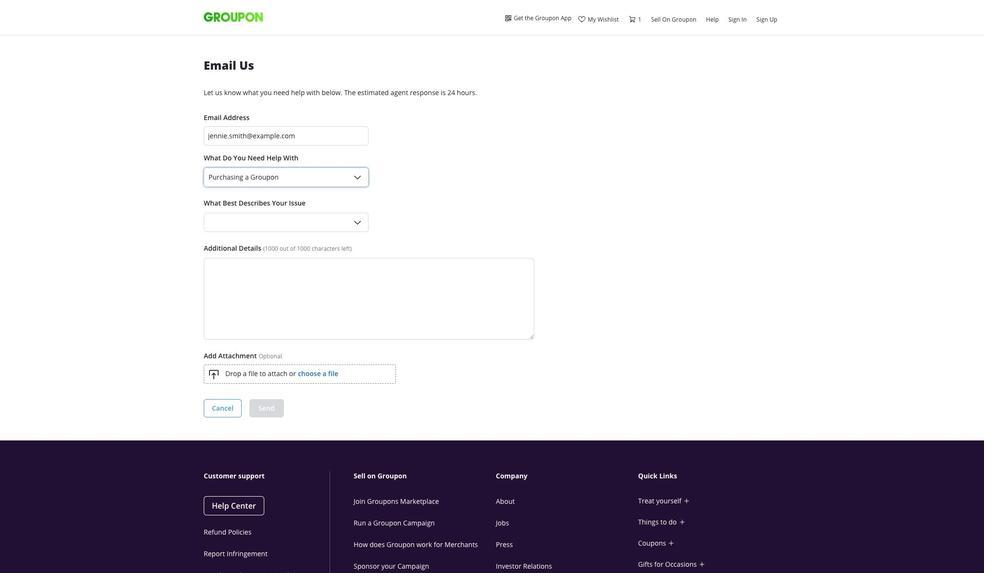 Task type: locate. For each thing, give the bounding box(es) containing it.
None email field
[[204, 126, 369, 146]]

groupon image
[[204, 12, 263, 23]]

None text field
[[204, 258, 535, 340]]

heading
[[204, 472, 330, 481], [354, 472, 498, 481], [496, 472, 640, 481], [639, 472, 783, 481]]

4 heading from the left
[[639, 472, 783, 481]]

3 heading from the left
[[496, 472, 640, 481]]



Task type: describe. For each thing, give the bounding box(es) containing it.
1 heading from the left
[[204, 472, 330, 481]]

2 heading from the left
[[354, 472, 498, 481]]



Task type: vqa. For each thing, say whether or not it's contained in the screenshot.
the right &
no



